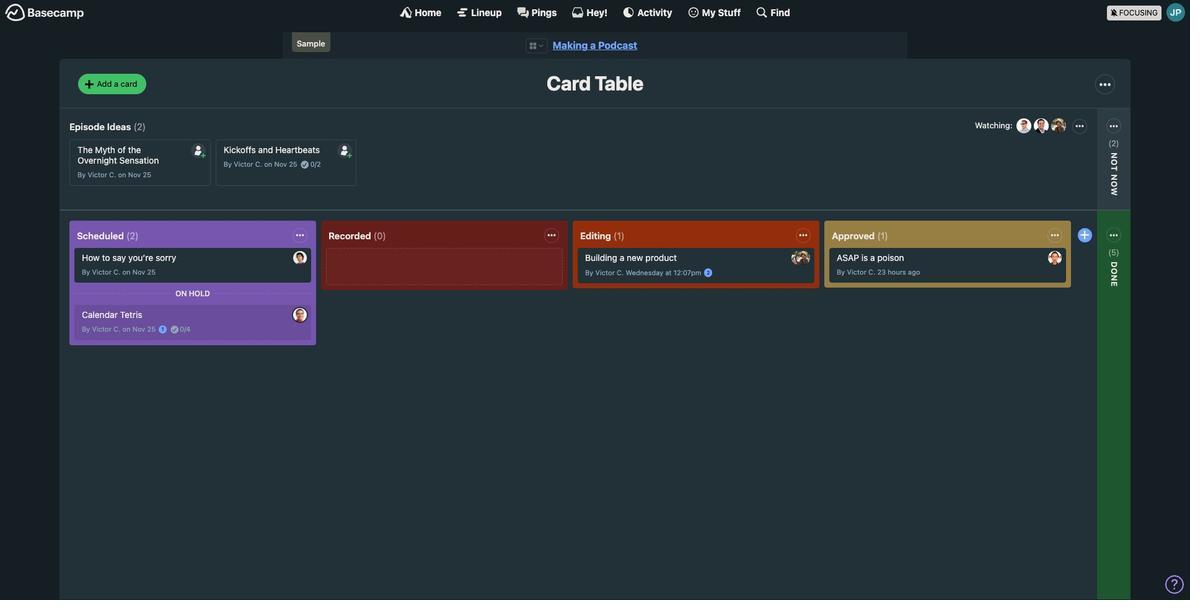 Task type: locate. For each thing, give the bounding box(es) containing it.
25 down the you're
[[147, 268, 156, 276]]

25 left 1
[[147, 325, 156, 333]]

asap
[[837, 253, 859, 263]]

1 vertical spatial n
[[1110, 275, 1120, 282]]

podcast
[[598, 40, 638, 51]]

a right making
[[590, 40, 596, 51]]

n o t n o w
[[1110, 152, 1120, 196]]

jennifer young image
[[792, 251, 805, 265]]

1 vertical spatial (2)
[[1109, 138, 1120, 148]]

c. left 23
[[869, 268, 876, 276]]

o down t
[[1110, 181, 1120, 188]]

by inside asap is a poison by victor c. 23 hours ago
[[837, 268, 845, 276]]

pings
[[532, 7, 557, 18]]

by inside the myth of the overnight sensation by victor c. on nov 25
[[77, 171, 86, 179]]

making
[[553, 40, 588, 51]]

episode
[[69, 121, 105, 132]]

new
[[627, 253, 643, 263]]

kickoffs
[[224, 145, 256, 155]]

and
[[258, 145, 273, 155]]

by down the asap
[[837, 268, 845, 276]]

2 vertical spatial o
[[1110, 268, 1120, 275]]

calendar
[[82, 309, 118, 320]]

n
[[1110, 174, 1120, 181], [1110, 275, 1120, 282]]

by
[[224, 160, 232, 168], [77, 171, 86, 179], [82, 268, 90, 276], [837, 268, 845, 276], [585, 268, 594, 276], [82, 325, 90, 333]]

o
[[1110, 159, 1120, 166], [1110, 181, 1120, 188], [1110, 268, 1120, 275]]

(1)
[[614, 230, 625, 241], [877, 230, 888, 241]]

c.
[[255, 160, 262, 168], [109, 171, 116, 179], [113, 268, 120, 276], [869, 268, 876, 276], [617, 268, 624, 276], [113, 325, 120, 333]]

by down building
[[585, 268, 594, 276]]

at
[[665, 268, 672, 276]]

recorded link
[[329, 230, 371, 241]]

add a card
[[97, 79, 137, 89]]

add
[[97, 79, 112, 89]]

12:07pm
[[674, 268, 702, 276]]

victor inside asap is a poison by victor c. 23 hours ago
[[847, 268, 867, 276]]

victor inside the myth of the overnight sensation by victor c. on nov 25
[[88, 171, 107, 179]]

1 (1) from the left
[[614, 230, 625, 241]]

nicole katz image
[[797, 251, 810, 265]]

pings button
[[517, 6, 557, 19]]

(2) right "ideas"
[[134, 121, 146, 132]]

card table
[[547, 72, 644, 95]]

0 horizontal spatial (1)
[[614, 230, 625, 241]]

nov down "sensation"
[[128, 171, 141, 179]]

n down t
[[1110, 174, 1120, 181]]

c. down say
[[113, 268, 120, 276]]

c. inside how to say you're sorry by victor c. on nov 25
[[113, 268, 120, 276]]

on
[[264, 160, 272, 168], [118, 171, 126, 179], [122, 268, 131, 276], [122, 325, 131, 333]]

victor down is at the right
[[847, 268, 867, 276]]

sensation
[[119, 155, 159, 166]]

victor down the overnight
[[88, 171, 107, 179]]

lineup
[[471, 7, 502, 18]]

on down "sensation"
[[118, 171, 126, 179]]

josh fiske image
[[1033, 117, 1050, 134]]

heartbeats
[[275, 145, 320, 155]]

o up w
[[1110, 159, 1120, 166]]

home link
[[400, 6, 442, 19]]

c. inside asap is a poison by victor c. 23 hours ago
[[869, 268, 876, 276]]

0 vertical spatial o
[[1110, 159, 1120, 166]]

a left new
[[620, 253, 625, 263]]

scheduled (2)
[[77, 230, 139, 241]]

card
[[121, 79, 137, 89]]

t
[[1110, 166, 1120, 172]]

1 o from the top
[[1110, 159, 1120, 166]]

find
[[771, 7, 790, 18]]

victor down calendar
[[92, 325, 112, 333]]

by victor c. on nov 25 1
[[82, 325, 164, 333]]

0/2
[[310, 160, 321, 168]]

add a card link
[[78, 74, 146, 94]]

2 (1) from the left
[[877, 230, 888, 241]]

2 n from the top
[[1110, 275, 1120, 282]]

home
[[415, 7, 442, 18]]

table
[[595, 72, 644, 95]]

(2)
[[134, 121, 146, 132], [1109, 138, 1120, 148], [126, 230, 139, 241]]

sample
[[297, 38, 325, 48]]

nov down the you're
[[132, 268, 145, 276]]

n
[[1110, 152, 1120, 159]]

25
[[289, 160, 297, 168], [143, 171, 151, 179], [147, 268, 156, 276], [147, 325, 156, 333]]

on nov 25 element
[[264, 160, 297, 168], [118, 171, 151, 179], [122, 268, 156, 276], [122, 325, 156, 333]]

by inside how to say you're sorry by victor c. on nov 25
[[82, 268, 90, 276]]

a right add
[[114, 79, 118, 89]]

activity
[[638, 7, 672, 18]]

editing
[[580, 230, 611, 241]]

a for making
[[590, 40, 596, 51]]

calendar tetris
[[82, 309, 142, 320]]

w
[[1110, 188, 1120, 196]]

None submit
[[191, 143, 206, 158], [337, 143, 352, 158], [191, 143, 206, 158], [337, 143, 352, 158]]

say
[[112, 253, 126, 263]]

d o n e
[[1110, 262, 1120, 287]]

a inside building a new product by victor c. wednesday at 12:07pm 2
[[620, 253, 625, 263]]

1 vertical spatial o
[[1110, 181, 1120, 188]]

(1) right 'editing' link at the top of the page
[[614, 230, 625, 241]]

e
[[1110, 282, 1120, 287]]

kickoffs and heartbeats
[[224, 145, 320, 155]]

1 n from the top
[[1110, 174, 1120, 181]]

building
[[585, 253, 617, 263]]

wednesday
[[626, 268, 664, 276]]

o for (5)
[[1110, 268, 1120, 275]]

25 down "sensation"
[[143, 171, 151, 179]]

victor down to
[[92, 268, 112, 276]]

n down d
[[1110, 275, 1120, 282]]

0 vertical spatial n
[[1110, 174, 1120, 181]]

victor down building
[[595, 268, 615, 276]]

(0)
[[374, 230, 386, 241]]

(1) up poison
[[877, 230, 888, 241]]

switch accounts image
[[5, 3, 84, 22]]

c. down building
[[617, 268, 624, 276]]

0/4
[[180, 325, 190, 333]]

victor
[[234, 160, 253, 168], [88, 171, 107, 179], [92, 268, 112, 276], [847, 268, 867, 276], [595, 268, 615, 276], [92, 325, 112, 333]]

25 inside how to say you're sorry by victor c. on nov 25
[[147, 268, 156, 276]]

3 o from the top
[[1110, 268, 1120, 275]]

on
[[176, 289, 187, 298]]

a right is at the right
[[871, 253, 875, 263]]

on nov 25 element down 'tetris'
[[122, 325, 156, 333]]

breadcrumb element
[[283, 32, 908, 59]]

(2) up the you're
[[126, 230, 139, 241]]

sample element
[[292, 32, 330, 52]]

nov
[[274, 160, 287, 168], [128, 171, 141, 179], [132, 268, 145, 276], [132, 325, 145, 333]]

episode ideas (2)
[[69, 121, 146, 132]]

on hold
[[176, 289, 210, 298]]

on nov 25 element down "sensation"
[[118, 171, 151, 179]]

1
[[161, 326, 164, 332]]

1 horizontal spatial (1)
[[877, 230, 888, 241]]

c. down the overnight
[[109, 171, 116, 179]]

on down say
[[122, 268, 131, 276]]

o up e
[[1110, 268, 1120, 275]]

how to say you're sorry by victor c. on nov 25
[[82, 253, 176, 276]]

by down how
[[82, 268, 90, 276]]

a
[[590, 40, 596, 51], [114, 79, 118, 89], [620, 253, 625, 263], [871, 253, 875, 263]]

nicole katz image
[[1050, 117, 1067, 134]]

by down the overnight
[[77, 171, 86, 179]]

(2) up n
[[1109, 138, 1120, 148]]



Task type: vqa. For each thing, say whether or not it's contained in the screenshot.
Fri, Nov 17
no



Task type: describe. For each thing, give the bounding box(es) containing it.
by down 'kickoffs'
[[224, 160, 232, 168]]

activity link
[[623, 6, 672, 19]]

approved
[[832, 230, 875, 241]]

nov inside the myth of the overnight sensation by victor c. on nov 25
[[128, 171, 141, 179]]

nov inside how to say you're sorry by victor c. on nov 25
[[132, 268, 145, 276]]

(5)
[[1109, 247, 1120, 257]]

sorry
[[156, 253, 176, 263]]

my stuff button
[[687, 6, 741, 19]]

c. down calendar tetris
[[113, 325, 120, 333]]

25 down heartbeats
[[289, 160, 297, 168]]

0 vertical spatial (2)
[[134, 121, 146, 132]]

the myth of the overnight sensation by victor c. on nov 25
[[77, 145, 159, 179]]

making a podcast link
[[553, 40, 638, 51]]

the
[[77, 145, 93, 155]]

my stuff
[[702, 7, 741, 18]]

jared davis image
[[293, 251, 307, 265]]

making a podcast
[[553, 40, 638, 51]]

how
[[82, 253, 100, 263]]

stuff
[[718, 7, 741, 18]]

on down and
[[264, 160, 272, 168]]

a for add
[[114, 79, 118, 89]]

c. down and
[[255, 160, 262, 168]]

watching:
[[975, 120, 1013, 130]]

wednesday at 12:07pm element
[[626, 268, 702, 276]]

editing link
[[580, 230, 611, 241]]

recorded (0)
[[329, 230, 386, 241]]

2
[[707, 270, 710, 276]]

lineup link
[[456, 6, 502, 19]]

asap is a poison by victor c. 23 hours ago
[[837, 253, 920, 276]]

my
[[702, 7, 716, 18]]

victor inside how to say you're sorry by victor c. on nov 25
[[92, 268, 112, 276]]

approved link
[[832, 230, 875, 241]]

(1) for approved (1)
[[877, 230, 888, 241]]

focusing
[[1120, 8, 1158, 17]]

scheduled
[[77, 230, 124, 241]]

2 vertical spatial (2)
[[126, 230, 139, 241]]

find button
[[756, 6, 790, 19]]

on nov 25 element down the you're
[[122, 268, 156, 276]]

the
[[128, 145, 141, 155]]

overnight
[[77, 155, 117, 166]]

d
[[1110, 262, 1120, 268]]

building a new product by victor c. wednesday at 12:07pm 2
[[585, 253, 710, 276]]

to
[[102, 253, 110, 263]]

ideas
[[107, 121, 131, 132]]

product
[[646, 253, 677, 263]]

c. inside building a new product by victor c. wednesday at 12:07pm 2
[[617, 268, 624, 276]]

episode ideas link
[[69, 121, 131, 132]]

on nov 25 element down kickoffs and heartbeats
[[264, 160, 297, 168]]

james peterson image
[[1167, 3, 1185, 22]]

approved (1)
[[832, 230, 888, 241]]

hours
[[888, 268, 906, 276]]

victor inside building a new product by victor c. wednesday at 12:07pm 2
[[595, 268, 615, 276]]

c. inside the myth of the overnight sensation by victor c. on nov 25
[[109, 171, 116, 179]]

scheduled link
[[77, 230, 124, 241]]

by inside building a new product by victor c. wednesday at 12:07pm 2
[[585, 268, 594, 276]]

card
[[547, 72, 591, 95]]

by victor c. on nov 25
[[224, 160, 297, 168]]

a inside asap is a poison by victor c. 23 hours ago
[[871, 253, 875, 263]]

annie bryan image
[[1048, 251, 1062, 265]]

editing (1)
[[580, 230, 625, 241]]

hey!
[[587, 7, 608, 18]]

on inside how to say you're sorry by victor c. on nov 25
[[122, 268, 131, 276]]

of
[[118, 145, 126, 155]]

nov down 'tetris'
[[132, 325, 145, 333]]

recorded
[[329, 230, 371, 241]]

is
[[862, 253, 868, 263]]

on down 'tetris'
[[122, 325, 131, 333]]

o for (2)
[[1110, 159, 1120, 166]]

23
[[878, 268, 886, 276]]

nov down kickoffs and heartbeats
[[274, 160, 287, 168]]

(1) for editing (1)
[[614, 230, 625, 241]]

2 o from the top
[[1110, 181, 1120, 188]]

focusing button
[[1107, 0, 1190, 24]]

on inside the myth of the overnight sensation by victor c. on nov 25
[[118, 171, 126, 179]]

tetris
[[120, 309, 142, 320]]

victor down 'kickoffs'
[[234, 160, 253, 168]]

you're
[[128, 253, 153, 263]]

23 hours ago element
[[878, 268, 920, 276]]

main element
[[0, 0, 1190, 24]]

a for building
[[620, 253, 625, 263]]

victor cooper image
[[1015, 117, 1033, 134]]

poison
[[878, 253, 904, 263]]

myth
[[95, 145, 115, 155]]

by down calendar
[[82, 325, 90, 333]]

25 inside the myth of the overnight sensation by victor c. on nov 25
[[143, 171, 151, 179]]

hold
[[189, 289, 210, 298]]

hey! button
[[572, 6, 608, 19]]

steve marsh image
[[293, 308, 307, 321]]

ago
[[908, 268, 920, 276]]



